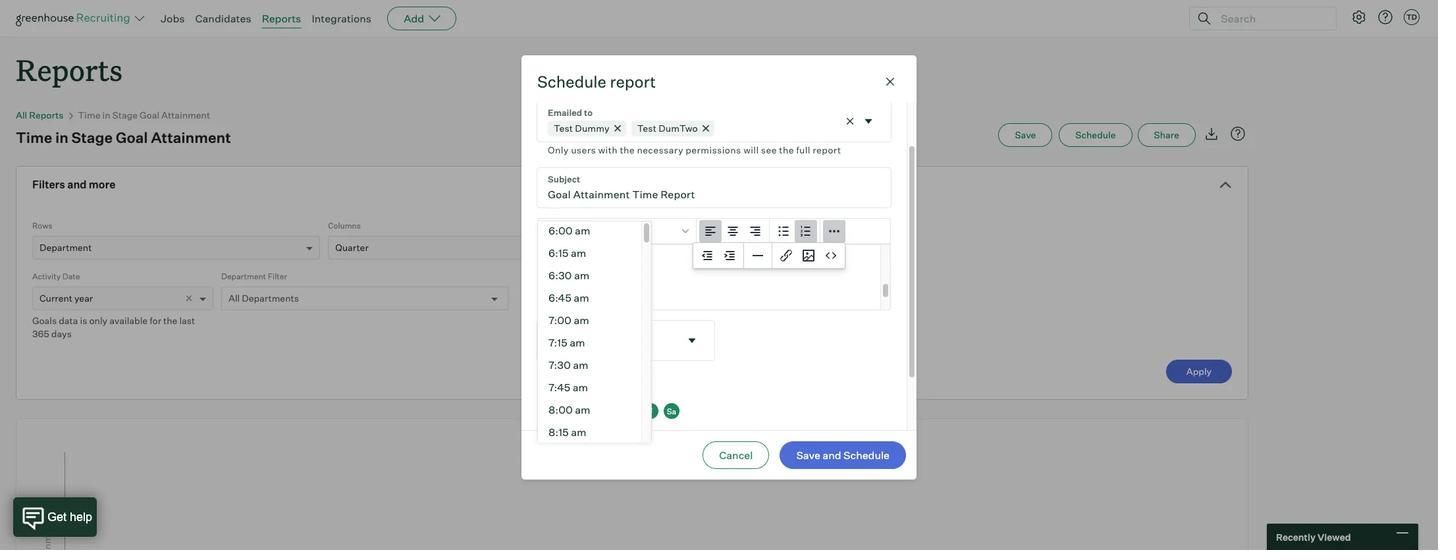 Task type: describe. For each thing, give the bounding box(es) containing it.
integrations link
[[312, 12, 372, 25]]

1 vertical spatial time in stage goal attainment
[[16, 129, 231, 146]]

6:45 am
[[549, 291, 589, 304]]

is
[[80, 315, 87, 326]]

dummy
[[575, 122, 610, 133]]

m
[[563, 406, 570, 416]]

integrations
[[312, 12, 372, 25]]

filters and more
[[32, 178, 116, 191]]

0 vertical spatial goal
[[140, 109, 159, 121]]

6:45
[[549, 291, 572, 304]]

days
[[51, 328, 72, 339]]

sa
[[667, 406, 677, 416]]

0 vertical spatial attainment
[[161, 109, 210, 121]]

viewed
[[1318, 531, 1352, 543]]

save button
[[999, 123, 1053, 147]]

add button
[[387, 7, 457, 30]]

department for department filter
[[221, 272, 266, 281]]

users
[[571, 144, 596, 155]]

activity
[[32, 272, 61, 281]]

1 horizontal spatial the
[[620, 144, 635, 155]]

save for save and schedule
[[797, 448, 821, 462]]

8:00 am
[[549, 403, 591, 416]]

only users with the necessary permissions will see the full report
[[548, 144, 842, 155]]

current year
[[40, 293, 93, 304]]

365
[[32, 328, 49, 339]]

all departments
[[229, 293, 299, 304]]

all for all departments
[[229, 293, 240, 304]]

and for filters
[[67, 178, 87, 191]]

rows
[[32, 221, 52, 231]]

am for 8:15 am
[[571, 425, 587, 438]]

filter
[[268, 272, 287, 281]]

save and schedule
[[797, 448, 890, 462]]

am for 7:00 am
[[574, 313, 589, 326]]

and for save
[[823, 448, 842, 462]]

7:15 am
[[549, 336, 585, 349]]

am for 6:45 am
[[574, 291, 589, 304]]

1 vertical spatial reports
[[16, 50, 123, 89]]

1 vertical spatial goal
[[116, 129, 148, 146]]

s
[[543, 406, 548, 416]]

t
[[585, 406, 590, 416]]

quarter option
[[336, 242, 369, 253]]

filters
[[32, 178, 65, 191]]

only
[[89, 315, 108, 326]]

on day(s)
[[538, 386, 579, 397]]

7:45
[[549, 380, 571, 394]]

8:00 am option
[[538, 398, 642, 421]]

faq image
[[1231, 126, 1247, 142]]

clear selection image
[[844, 115, 857, 128]]

test dumtwo
[[638, 122, 698, 133]]

am for 6:30 am
[[574, 268, 590, 282]]

more
[[89, 178, 116, 191]]

department option
[[40, 242, 92, 253]]

am for 7:15 am
[[570, 336, 585, 349]]

quarter
[[336, 242, 369, 253]]

save and schedule this report to revisit it! element
[[999, 123, 1060, 147]]

download image
[[1204, 126, 1220, 142]]

xychart image
[[32, 419, 1233, 550]]

6:45 am option
[[538, 286, 642, 309]]

td button
[[1405, 9, 1420, 25]]

on
[[538, 386, 550, 397]]

6:00 am option
[[538, 219, 642, 241]]

6:30
[[549, 268, 572, 282]]

date
[[62, 272, 80, 281]]

jobs
[[161, 12, 185, 25]]

7:45 am
[[549, 380, 588, 394]]

available
[[110, 315, 148, 326]]

am for 7:30 am
[[573, 358, 589, 371]]

0 vertical spatial stage
[[112, 109, 138, 121]]

data
[[59, 315, 78, 326]]

am for 7:45 am
[[573, 380, 588, 394]]

apply
[[1187, 366, 1212, 377]]

schedule inside save and schedule button
[[844, 448, 890, 462]]

7:30
[[549, 358, 571, 371]]

report inside field
[[813, 144, 842, 155]]

departments
[[242, 293, 299, 304]]

see
[[762, 144, 777, 155]]

recently
[[1277, 531, 1316, 543]]

only
[[548, 144, 569, 155]]

1 vertical spatial toggle flyout image
[[686, 334, 699, 347]]

necessary
[[637, 144, 684, 155]]

7:00 am
[[549, 313, 589, 326]]

goals
[[32, 315, 57, 326]]

save for save
[[1016, 129, 1037, 140]]

0 vertical spatial toggle flyout image
[[862, 115, 876, 128]]

7:30 am option
[[538, 353, 642, 376]]

1 horizontal spatial in
[[102, 109, 110, 121]]

current
[[40, 293, 72, 304]]

6:30 am option
[[538, 264, 642, 286]]

0 vertical spatial report
[[610, 71, 656, 91]]

full
[[797, 144, 811, 155]]

will
[[744, 144, 759, 155]]

activity date
[[32, 272, 80, 281]]

all reports link
[[16, 109, 64, 121]]

none field clear selection
[[538, 101, 891, 158]]

jobs link
[[161, 12, 185, 25]]

close modal icon image
[[883, 73, 899, 89]]

6:15
[[549, 246, 569, 259]]

schedule for schedule
[[1076, 129, 1116, 140]]



Task type: locate. For each thing, give the bounding box(es) containing it.
save and schedule button
[[780, 441, 907, 469]]

am inside 8:00 am option
[[575, 403, 591, 416]]

test
[[554, 122, 573, 133], [638, 122, 657, 133]]

1 vertical spatial schedule
[[1076, 129, 1116, 140]]

toolbar
[[538, 219, 697, 245], [697, 219, 770, 245], [770, 219, 821, 245], [821, 219, 849, 245], [694, 243, 744, 269], [773, 243, 845, 269]]

6:00 am
[[549, 224, 591, 237]]

7:15
[[549, 336, 568, 349]]

goals data is only available for the last 365 days
[[32, 315, 195, 339]]

0 horizontal spatial department
[[40, 242, 92, 253]]

test for test dummy
[[554, 122, 573, 133]]

1 vertical spatial all
[[229, 293, 240, 304]]

0 vertical spatial time in stage goal attainment
[[78, 109, 210, 121]]

schedule button
[[1060, 123, 1133, 147]]

2 vertical spatial schedule
[[844, 448, 890, 462]]

None field
[[538, 101, 891, 158], [538, 321, 715, 361], [538, 321, 715, 361]]

2 horizontal spatial schedule
[[1076, 129, 1116, 140]]

dumtwo
[[659, 122, 698, 133]]

am inside 8:15 am 'option'
[[571, 425, 587, 438]]

7:15 am option
[[538, 331, 642, 353]]

7:45 am option
[[538, 376, 642, 398]]

greenhouse recruiting image
[[16, 11, 134, 26]]

am inside 7:00 am option
[[574, 313, 589, 326]]

2 horizontal spatial the
[[780, 144, 794, 155]]

recently viewed
[[1277, 531, 1352, 543]]

save
[[1016, 129, 1037, 140], [797, 448, 821, 462]]

1 horizontal spatial test
[[638, 122, 657, 133]]

all
[[16, 109, 27, 121], [229, 293, 240, 304]]

time in stage goal attainment link
[[78, 109, 210, 121]]

0 horizontal spatial toggle flyout image
[[686, 334, 699, 347]]

apply button
[[1167, 360, 1233, 384]]

am right 8:15
[[571, 425, 587, 438]]

add
[[404, 12, 424, 25]]

0 horizontal spatial and
[[67, 178, 87, 191]]

am right 6:15
[[571, 246, 587, 259]]

all for all reports
[[16, 109, 27, 121]]

am
[[575, 224, 591, 237], [571, 246, 587, 259], [574, 268, 590, 282], [574, 291, 589, 304], [574, 313, 589, 326], [570, 336, 585, 349], [573, 358, 589, 371], [573, 380, 588, 394], [575, 403, 591, 416], [571, 425, 587, 438]]

6:30 am
[[549, 268, 590, 282]]

and inside save and schedule button
[[823, 448, 842, 462]]

all reports
[[16, 109, 64, 121]]

1 horizontal spatial time
[[78, 109, 100, 121]]

time in stage goal attainment
[[78, 109, 210, 121], [16, 129, 231, 146]]

toggle flyout image
[[862, 115, 876, 128], [686, 334, 699, 347]]

0 vertical spatial all
[[16, 109, 27, 121]]

list box containing 6:00 am
[[538, 219, 652, 550]]

time right all reports link
[[78, 109, 100, 121]]

am inside 6:15 am option
[[571, 246, 587, 259]]

Search text field
[[1218, 9, 1325, 28]]

am for 6:15 am
[[571, 246, 587, 259]]

share
[[1155, 129, 1180, 140]]

am right 6:45
[[574, 291, 589, 304]]

0 vertical spatial save
[[1016, 129, 1037, 140]]

td button
[[1402, 7, 1423, 28]]

7:00
[[549, 313, 572, 326]]

1 vertical spatial in
[[55, 129, 69, 146]]

day(s)
[[552, 386, 579, 397]]

am right the 7:45
[[573, 380, 588, 394]]

and
[[67, 178, 87, 191], [823, 448, 842, 462]]

am inside 6:45 am option
[[574, 291, 589, 304]]

8:15 am
[[549, 425, 587, 438]]

columns
[[328, 221, 361, 231]]

the
[[620, 144, 635, 155], [780, 144, 794, 155], [163, 315, 177, 326]]

test up necessary
[[638, 122, 657, 133]]

am inside 6:00 am option
[[575, 224, 591, 237]]

test up only
[[554, 122, 573, 133]]

permissions
[[686, 144, 742, 155]]

8:00
[[549, 403, 573, 416]]

1 horizontal spatial department
[[221, 272, 266, 281]]

0 vertical spatial reports
[[262, 12, 301, 25]]

2 vertical spatial reports
[[29, 109, 64, 121]]

the right with
[[620, 144, 635, 155]]

1 vertical spatial and
[[823, 448, 842, 462]]

1 horizontal spatial save
[[1016, 129, 1037, 140]]

1 horizontal spatial report
[[813, 144, 842, 155]]

candidates
[[195, 12, 251, 25]]

the left the full
[[780, 144, 794, 155]]

1 horizontal spatial toggle flyout image
[[862, 115, 876, 128]]

0 horizontal spatial report
[[610, 71, 656, 91]]

am inside 7:15 am option
[[570, 336, 585, 349]]

0 vertical spatial department
[[40, 242, 92, 253]]

in
[[102, 109, 110, 121], [55, 129, 69, 146]]

save inside 'element'
[[1016, 129, 1037, 140]]

0 horizontal spatial time
[[16, 129, 52, 146]]

am right 7:00
[[574, 313, 589, 326]]

last
[[179, 315, 195, 326]]

1 vertical spatial save
[[797, 448, 821, 462]]

am for 8:00 am
[[575, 403, 591, 416]]

td
[[1407, 13, 1418, 22]]

1 vertical spatial stage
[[72, 129, 113, 146]]

f
[[649, 406, 653, 416]]

test for test dumtwo
[[638, 122, 657, 133]]

for
[[150, 315, 161, 326]]

7:00 am option
[[538, 309, 642, 331]]

test dummy
[[554, 122, 610, 133]]

×
[[185, 290, 193, 305]]

configure image
[[1352, 9, 1368, 25]]

None text field
[[538, 168, 891, 208]]

1 horizontal spatial schedule
[[844, 448, 890, 462]]

6:15 am
[[549, 246, 587, 259]]

time down all reports link
[[16, 129, 52, 146]]

report up test dumtwo
[[610, 71, 656, 91]]

cancel
[[720, 448, 753, 462]]

department filter
[[221, 272, 287, 281]]

list box
[[538, 219, 652, 550]]

8:15
[[549, 425, 569, 438]]

the inside goals data is only available for the last 365 days
[[163, 315, 177, 326]]

None text field
[[538, 321, 680, 361]]

am right 7:30
[[573, 358, 589, 371]]

0 horizontal spatial test
[[554, 122, 573, 133]]

with
[[599, 144, 618, 155]]

0 vertical spatial time
[[78, 109, 100, 121]]

am right m
[[575, 403, 591, 416]]

am inside 7:30 am 'option'
[[573, 358, 589, 371]]

2 test from the left
[[638, 122, 657, 133]]

1 vertical spatial time
[[16, 129, 52, 146]]

attainment
[[161, 109, 210, 121], [151, 129, 231, 146]]

department up all departments in the bottom of the page
[[221, 272, 266, 281]]

the right the for
[[163, 315, 177, 326]]

8:15 am option
[[538, 421, 642, 443]]

0 horizontal spatial save
[[797, 448, 821, 462]]

6:00
[[549, 224, 573, 237]]

candidates link
[[195, 12, 251, 25]]

am right 6:30
[[574, 268, 590, 282]]

current year option
[[40, 293, 93, 304]]

0 vertical spatial and
[[67, 178, 87, 191]]

none field containing test dummy
[[538, 101, 891, 158]]

1 vertical spatial attainment
[[151, 129, 231, 146]]

schedule for schedule report
[[538, 71, 607, 91]]

report
[[610, 71, 656, 91], [813, 144, 842, 155]]

year
[[74, 293, 93, 304]]

am right 7:15 on the left bottom of the page
[[570, 336, 585, 349]]

0 vertical spatial in
[[102, 109, 110, 121]]

share button
[[1138, 123, 1196, 147]]

am right 6:00
[[575, 224, 591, 237]]

time
[[78, 109, 100, 121], [16, 129, 52, 146]]

0 horizontal spatial schedule
[[538, 71, 607, 91]]

cancel button
[[703, 441, 770, 469]]

department up date
[[40, 242, 92, 253]]

0 horizontal spatial all
[[16, 109, 27, 121]]

1 vertical spatial department
[[221, 272, 266, 281]]

schedule report
[[538, 71, 656, 91]]

department for department
[[40, 242, 92, 253]]

0 horizontal spatial in
[[55, 129, 69, 146]]

1 horizontal spatial all
[[229, 293, 240, 304]]

6:15 am option
[[538, 241, 642, 264]]

0 horizontal spatial the
[[163, 315, 177, 326]]

reports link
[[262, 12, 301, 25]]

am for 6:00 am
[[575, 224, 591, 237]]

7:30 am
[[549, 358, 589, 371]]

report right the full
[[813, 144, 842, 155]]

1 vertical spatial report
[[813, 144, 842, 155]]

group
[[538, 219, 891, 245], [693, 243, 846, 270]]

1 test from the left
[[554, 122, 573, 133]]

0 vertical spatial schedule
[[538, 71, 607, 91]]

am inside 6:30 am option
[[574, 268, 590, 282]]

am inside the 7:45 am option
[[573, 380, 588, 394]]

schedule inside schedule button
[[1076, 129, 1116, 140]]

1 horizontal spatial and
[[823, 448, 842, 462]]



Task type: vqa. For each thing, say whether or not it's contained in the screenshot.
necessary
yes



